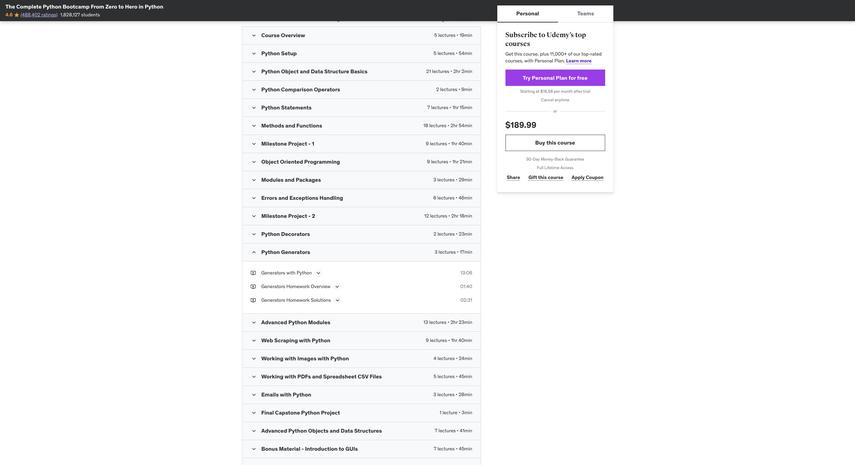 Task type: locate. For each thing, give the bounding box(es) containing it.
• down 13 lectures • 2hr 23min
[[448, 338, 450, 344]]

lectures for methods and functions
[[429, 123, 447, 129]]

try
[[523, 74, 531, 81]]

personal down plus
[[535, 58, 553, 64]]

40min up 21min
[[458, 141, 472, 147]]

lectures down 12 lectures • 2hr 18min
[[437, 231, 455, 237]]

python up spreadsheet
[[330, 355, 349, 362]]

2hr right 13
[[451, 320, 458, 326]]

subscribe
[[505, 31, 537, 39]]

• for methods and functions
[[448, 123, 449, 129]]

0 vertical spatial overview
[[281, 32, 305, 39]]

9 for object oriented programming
[[427, 159, 430, 165]]

9 small image from the top
[[250, 428, 257, 435]]

small image
[[250, 50, 257, 57], [250, 68, 257, 75], [250, 105, 257, 111], [250, 141, 257, 148], [250, 159, 257, 166], [250, 177, 257, 184], [250, 213, 257, 220], [250, 249, 257, 256], [250, 320, 257, 326], [250, 356, 257, 363], [250, 374, 257, 381], [250, 446, 257, 453]]

working for working with pdfs and spreadsheet csv files
[[261, 374, 283, 380]]

1 vertical spatial personal
[[535, 58, 553, 64]]

0 horizontal spatial 1
[[312, 140, 314, 147]]

0 vertical spatial object
[[281, 68, 299, 75]]

15min
[[460, 105, 472, 111]]

small image for object oriented programming
[[250, 159, 257, 166]]

0 vertical spatial 9
[[426, 141, 429, 147]]

2 milestone from the top
[[261, 213, 287, 220]]

or
[[553, 109, 557, 114]]

lectures up 4
[[430, 338, 447, 344]]

lectures down 'expand'
[[438, 32, 456, 38]]

starting
[[520, 89, 535, 94]]

python
[[43, 3, 61, 10], [145, 3, 163, 10], [261, 50, 280, 57], [261, 68, 280, 75], [261, 86, 280, 93], [261, 104, 280, 111], [261, 231, 280, 238], [261, 249, 280, 256], [297, 270, 312, 276], [288, 319, 307, 326], [312, 337, 330, 344], [330, 355, 349, 362], [293, 392, 311, 398], [301, 410, 320, 417], [288, 428, 307, 435]]

show lecture description image
[[315, 270, 322, 277], [334, 284, 341, 291], [334, 297, 341, 304]]

7 small image from the top
[[250, 392, 257, 399]]

all
[[455, 16, 460, 22]]

1 vertical spatial 9 lectures • 1hr 40min
[[426, 338, 472, 344]]

to
[[118, 3, 124, 10], [539, 31, 545, 39], [339, 446, 344, 453]]

small image for python generators
[[250, 249, 257, 256]]

csv
[[358, 374, 368, 380]]

• for working with images with python
[[456, 356, 458, 362]]

1 small image from the top
[[250, 32, 257, 39]]

11 small image from the top
[[250, 374, 257, 381]]

small image
[[250, 32, 257, 39], [250, 86, 257, 93], [250, 123, 257, 129], [250, 195, 257, 202], [250, 231, 257, 238], [250, 338, 257, 344], [250, 392, 257, 399], [250, 410, 257, 417], [250, 428, 257, 435]]

• left 24min
[[456, 356, 458, 362]]

lectures for errors and exceptions handling
[[437, 195, 455, 201]]

• down the 7 lectures • 1hr 15min
[[448, 123, 449, 129]]

2 homework from the top
[[286, 297, 310, 304]]

generators down generators with python
[[261, 284, 285, 290]]

0 horizontal spatial modules
[[261, 177, 284, 183]]

python up generators homework overview
[[297, 270, 312, 276]]

0 vertical spatial 23min
[[459, 231, 472, 237]]

modules down solutions
[[308, 319, 330, 326]]

2 vertical spatial 5
[[434, 374, 436, 380]]

9 small image from the top
[[250, 320, 257, 326]]

python up the methods
[[261, 104, 280, 111]]

small image for working with pdfs and spreadsheet csv files
[[250, 374, 257, 381]]

1hr for python statements
[[452, 105, 459, 111]]

• left 21min
[[449, 159, 451, 165]]

2 down '21 lectures • 2hr 2min'
[[436, 86, 439, 93]]

1 vertical spatial overview
[[311, 284, 331, 290]]

lectures for course overview
[[438, 32, 456, 38]]

this for course
[[538, 174, 547, 181]]

course inside $189.99 buy this course
[[558, 139, 575, 146]]

13:06
[[460, 270, 472, 276]]

this inside $189.99 buy this course
[[546, 139, 556, 146]]

this right gift
[[538, 174, 547, 181]]

0 vertical spatial advanced
[[261, 319, 287, 326]]

• for modules and packages
[[456, 177, 458, 183]]

lectures up 18 lectures • 2hr 54min
[[431, 105, 448, 111]]

lectures up lecture
[[437, 392, 455, 398]]

sections inside dropdown button
[[461, 16, 481, 22]]

basics
[[350, 68, 368, 75]]

lectures for working with pdfs and spreadsheet csv files
[[438, 374, 455, 380]]

45min for bonus material - introduction to guis
[[459, 446, 472, 452]]

homework up generators homework solutions
[[286, 284, 310, 290]]

1 vertical spatial -
[[308, 213, 311, 220]]

1 horizontal spatial sections
[[461, 16, 481, 22]]

-
[[308, 140, 311, 147], [308, 213, 311, 220], [302, 446, 304, 453]]

9 lectures • 1hr 40min down 13 lectures • 2hr 23min
[[426, 338, 472, 344]]

project up advanced python objects and data structures in the left of the page
[[321, 410, 340, 417]]

• for milestone project - 1
[[448, 141, 450, 147]]

1 vertical spatial object
[[261, 158, 279, 165]]

3 for python generators
[[435, 249, 437, 255]]

7 lectures • 41min
[[435, 428, 472, 434]]

2 xsmall image from the top
[[250, 284, 256, 290]]

2 advanced from the top
[[261, 428, 287, 435]]

• up 3 lectures • 17min
[[456, 231, 458, 237]]

top
[[575, 31, 586, 39]]

3 up 6
[[433, 177, 436, 183]]

2 vertical spatial 9
[[426, 338, 429, 344]]

generators for generators with python
[[261, 270, 285, 276]]

0 vertical spatial 54min
[[459, 50, 472, 56]]

0 horizontal spatial sections
[[249, 16, 267, 22]]

generators down python generators
[[261, 270, 285, 276]]

2 vertical spatial to
[[339, 446, 344, 453]]

6 small image from the top
[[250, 177, 257, 184]]

1 9 lectures • 1hr 40min from the top
[[426, 141, 472, 147]]

structure
[[324, 68, 349, 75]]

1 vertical spatial to
[[539, 31, 545, 39]]

11,000+
[[550, 51, 567, 57]]

1 vertical spatial 54min
[[459, 123, 472, 129]]

working
[[261, 355, 283, 362], [261, 374, 283, 380]]

0 vertical spatial 2
[[436, 86, 439, 93]]

lectures right 12
[[430, 213, 447, 219]]

solutions
[[311, 297, 331, 304]]

1 vertical spatial working
[[261, 374, 283, 380]]

1 vertical spatial milestone
[[261, 213, 287, 220]]

to left guis
[[339, 446, 344, 453]]

8 small image from the top
[[250, 249, 257, 256]]

tab list
[[497, 5, 613, 23]]

1 vertical spatial 2
[[312, 213, 315, 220]]

2 vertical spatial this
[[538, 174, 547, 181]]

30-
[[526, 157, 533, 162]]

7 small image from the top
[[250, 213, 257, 220]]

with down course,
[[524, 58, 533, 64]]

small image for python setup
[[250, 50, 257, 57]]

• down 7 lectures • 41min
[[456, 446, 458, 452]]

0 vertical spatial 1
[[312, 140, 314, 147]]

homework for solutions
[[286, 297, 310, 304]]

complete
[[16, 3, 42, 10]]

object left oriented
[[261, 158, 279, 165]]

top-
[[581, 51, 591, 57]]

9
[[426, 141, 429, 147], [427, 159, 430, 165], [426, 338, 429, 344]]

10 small image from the top
[[250, 356, 257, 363]]

1 milestone from the top
[[261, 140, 287, 147]]

40min
[[458, 141, 472, 147], [458, 338, 472, 344]]

lectures for python decorators
[[437, 231, 455, 237]]

sections right the 23
[[249, 16, 267, 22]]

7 up 18
[[427, 105, 430, 111]]

(488,402 ratings)
[[21, 12, 58, 18]]

1 horizontal spatial object
[[281, 68, 299, 75]]

1 sections from the left
[[249, 16, 267, 22]]

with up working with images with python
[[299, 337, 311, 344]]

1 vertical spatial data
[[341, 428, 353, 435]]

5 for course overview
[[434, 32, 437, 38]]

0 vertical spatial this
[[514, 51, 522, 57]]

sections right all
[[461, 16, 481, 22]]

python down python decorators
[[261, 249, 280, 256]]

•
[[268, 16, 269, 22], [298, 16, 299, 22], [457, 32, 458, 38], [456, 50, 458, 56], [450, 68, 452, 74], [459, 86, 460, 93], [450, 105, 451, 111], [448, 123, 449, 129], [448, 141, 450, 147], [449, 159, 451, 165], [456, 177, 458, 183], [456, 195, 457, 201], [448, 213, 450, 219], [456, 231, 458, 237], [457, 249, 459, 255], [448, 320, 449, 326], [448, 338, 450, 344], [456, 356, 458, 362], [456, 374, 458, 380], [456, 392, 458, 398], [459, 410, 460, 416], [457, 428, 459, 434], [456, 446, 458, 452]]

modules up the errors
[[261, 177, 284, 183]]

0 vertical spatial data
[[311, 68, 323, 75]]

data up guis
[[341, 428, 353, 435]]

6 lectures • 46min
[[433, 195, 472, 201]]

0 vertical spatial course
[[558, 139, 575, 146]]

2 vertical spatial show lecture description image
[[334, 297, 341, 304]]

2 lectures • 23min
[[434, 231, 472, 237]]

0 vertical spatial 3
[[433, 177, 436, 183]]

python setup
[[261, 50, 297, 57]]

2 down exceptions
[[312, 213, 315, 220]]

1 vertical spatial 40min
[[458, 338, 472, 344]]

emails
[[261, 392, 279, 398]]

xsmall image for generators homework overview
[[250, 284, 256, 290]]

0 vertical spatial -
[[308, 140, 311, 147]]

41min
[[460, 428, 472, 434]]

0 horizontal spatial to
[[118, 3, 124, 10]]

working down web
[[261, 355, 283, 362]]

more
[[580, 58, 592, 64]]

and down oriented
[[285, 177, 295, 183]]

lectures left 17min
[[439, 249, 456, 255]]

1 horizontal spatial overview
[[311, 284, 331, 290]]

21min
[[460, 159, 472, 165]]

data left structure
[[311, 68, 323, 75]]

9 for milestone project - 1
[[426, 141, 429, 147]]

1 small image from the top
[[250, 50, 257, 57]]

• left 18min
[[448, 213, 450, 219]]

lectures for python generators
[[439, 249, 456, 255]]

lectures left 9min
[[440, 86, 457, 93]]

python statements
[[261, 104, 312, 111]]

personal up the $16.58
[[532, 74, 555, 81]]

• for object oriented programming
[[449, 159, 451, 165]]

this for course,
[[514, 51, 522, 57]]

oriented
[[280, 158, 303, 165]]

0 vertical spatial 45min
[[459, 374, 472, 380]]

1 23min from the top
[[459, 231, 472, 237]]

0 vertical spatial 9 lectures • 1hr 40min
[[426, 141, 472, 147]]

plan.
[[554, 58, 565, 64]]

4 lectures • 24min
[[434, 356, 472, 362]]

1 down functions
[[312, 140, 314, 147]]

• for bonus material - introduction to guis
[[456, 446, 458, 452]]

gift this course
[[528, 174, 563, 181]]

2 horizontal spatial to
[[539, 31, 545, 39]]

lectures for working with images with python
[[438, 356, 455, 362]]

advanced up web
[[261, 319, 287, 326]]

• up 9 lectures • 1hr 21min
[[448, 141, 450, 147]]

8 small image from the top
[[250, 410, 257, 417]]

1 vertical spatial modules
[[308, 319, 330, 326]]

share button
[[505, 171, 522, 184]]

with left images
[[285, 355, 296, 362]]

45min down 24min
[[459, 374, 472, 380]]

and right pdfs
[[312, 374, 322, 380]]

structures
[[354, 428, 382, 435]]

back
[[555, 157, 564, 162]]

and up python comparison operators
[[300, 68, 310, 75]]

12 small image from the top
[[250, 446, 257, 453]]

2hr left 18min
[[451, 213, 458, 219]]

2 vertical spatial 3
[[433, 392, 436, 398]]

- right material
[[302, 446, 304, 453]]

overview down 23 sections • 156 lectures • 22h 13m total length
[[281, 32, 305, 39]]

web
[[261, 337, 273, 344]]

final
[[261, 410, 274, 417]]

1 vertical spatial advanced
[[261, 428, 287, 435]]

overview up solutions
[[311, 284, 331, 290]]

material
[[279, 446, 300, 453]]

2 45min from the top
[[459, 446, 472, 452]]

small image for python decorators
[[250, 231, 257, 238]]

7 down 7 lectures • 41min
[[434, 446, 436, 452]]

2 vertical spatial personal
[[532, 74, 555, 81]]

generators down decorators
[[281, 249, 310, 256]]

• for python statements
[[450, 105, 451, 111]]

• down 5 lectures • 19min on the top right
[[456, 50, 458, 56]]

1 vertical spatial 23min
[[459, 320, 472, 326]]

milestone project - 2
[[261, 213, 315, 220]]

4 small image from the top
[[250, 195, 257, 202]]

0 vertical spatial xsmall image
[[250, 270, 256, 277]]

python object and data structure basics
[[261, 68, 368, 75]]

3 small image from the top
[[250, 105, 257, 111]]

0 vertical spatial 5
[[434, 32, 437, 38]]

lectures up '21 lectures • 2hr 2min'
[[438, 50, 455, 56]]

milestone for milestone project - 1
[[261, 140, 287, 147]]

1 left lecture
[[440, 410, 441, 416]]

40min up 24min
[[458, 338, 472, 344]]

courses
[[505, 39, 530, 48]]

2 40min from the top
[[458, 338, 472, 344]]

1 40min from the top
[[458, 141, 472, 147]]

guarantee
[[565, 157, 584, 162]]

0 horizontal spatial object
[[261, 158, 279, 165]]

2hr
[[453, 68, 460, 74], [451, 123, 458, 129], [451, 213, 458, 219], [451, 320, 458, 326]]

python comparison operators
[[261, 86, 340, 93]]

lectures for python setup
[[438, 50, 455, 56]]

1 54min from the top
[[459, 50, 472, 56]]

2 small image from the top
[[250, 86, 257, 93]]

1 vertical spatial 1
[[440, 410, 441, 416]]

show lecture description image for python
[[315, 270, 322, 277]]

2 sections from the left
[[461, 16, 481, 22]]

subscribe to udemy's top courses
[[505, 31, 586, 48]]

xsmall image
[[250, 270, 256, 277], [250, 284, 256, 290], [250, 297, 256, 304]]

1 vertical spatial 45min
[[459, 446, 472, 452]]

money-
[[541, 157, 555, 162]]

• left 9min
[[459, 86, 460, 93]]

project up 'object oriented programming'
[[288, 140, 307, 147]]

and right the errors
[[278, 195, 288, 201]]

• for errors and exceptions handling
[[456, 195, 457, 201]]

5 small image from the top
[[250, 231, 257, 238]]

1 xsmall image from the top
[[250, 270, 256, 277]]

2 small image from the top
[[250, 68, 257, 75]]

lectures for advanced python objects and data structures
[[439, 428, 456, 434]]

0 horizontal spatial data
[[311, 68, 323, 75]]

9 for web scraping with python
[[426, 338, 429, 344]]

1hr up 4 lectures • 24min
[[451, 338, 457, 344]]

and
[[300, 68, 310, 75], [285, 122, 295, 129], [285, 177, 295, 183], [278, 195, 288, 201], [312, 374, 322, 380], [330, 428, 340, 435]]

advanced up "bonus"
[[261, 428, 287, 435]]

- down functions
[[308, 140, 311, 147]]

milestone down the errors
[[261, 213, 287, 220]]

decorators
[[281, 231, 310, 238]]

learn more
[[566, 58, 592, 64]]

• down 4 lectures • 24min
[[456, 374, 458, 380]]

small image for web scraping with python
[[250, 338, 257, 344]]

7
[[427, 105, 430, 111], [435, 428, 437, 434], [434, 446, 436, 452]]

2hr left 2min on the top right of page
[[453, 68, 460, 74]]

5 small image from the top
[[250, 159, 257, 166]]

2 for python comparison operators
[[436, 86, 439, 93]]

$189.99 buy this course
[[505, 120, 575, 146]]

1 vertical spatial 3
[[435, 249, 437, 255]]

in
[[139, 3, 143, 10]]

3 lectures • 29min
[[433, 177, 472, 183]]

1 vertical spatial xsmall image
[[250, 284, 256, 290]]

45min for working with pdfs and spreadsheet csv files
[[459, 374, 472, 380]]

with right images
[[318, 355, 329, 362]]

0 vertical spatial 7
[[427, 105, 430, 111]]

23min down 02:31 at the right bottom
[[459, 320, 472, 326]]

2 9 lectures • 1hr 40min from the top
[[426, 338, 472, 344]]

5 down 'expand'
[[434, 32, 437, 38]]

generators for generators homework overview
[[261, 284, 285, 290]]

this right the buy
[[546, 139, 556, 146]]

4.6
[[5, 12, 13, 18]]

lifetime
[[544, 165, 559, 170]]

1 homework from the top
[[286, 284, 310, 290]]

• for course overview
[[457, 32, 458, 38]]

• left 15min
[[450, 105, 451, 111]]

xsmall image for generators with python
[[250, 270, 256, 277]]

4 small image from the top
[[250, 141, 257, 148]]

5 for python setup
[[434, 50, 436, 56]]

2min
[[462, 68, 472, 74]]

23
[[242, 16, 247, 22]]

1 vertical spatial 7
[[435, 428, 437, 434]]

0 vertical spatial 40min
[[458, 141, 472, 147]]

18
[[423, 123, 428, 129]]

2hr down the 7 lectures • 1hr 15min
[[451, 123, 458, 129]]

cancel
[[541, 97, 554, 102]]

expand all sections
[[437, 16, 481, 22]]

1 working from the top
[[261, 355, 283, 362]]

with
[[524, 58, 533, 64], [286, 270, 295, 276], [299, 337, 311, 344], [285, 355, 296, 362], [318, 355, 329, 362], [285, 374, 296, 380], [280, 392, 291, 398]]

python down final capstone python project
[[288, 428, 307, 435]]

python right in
[[145, 3, 163, 10]]

1hr for milestone project - 1
[[451, 141, 457, 147]]

this up "courses,"
[[514, 51, 522, 57]]

1 vertical spatial 5
[[434, 50, 436, 56]]

2 working from the top
[[261, 374, 283, 380]]

0 vertical spatial personal
[[516, 10, 539, 17]]

lectures for modules and packages
[[437, 177, 455, 183]]

1 vertical spatial this
[[546, 139, 556, 146]]

2 vertical spatial -
[[302, 446, 304, 453]]

1 vertical spatial homework
[[286, 297, 310, 304]]

• left 17min
[[457, 249, 459, 255]]

2 vertical spatial 7
[[434, 446, 436, 452]]

23min down 18min
[[459, 231, 472, 237]]

0 vertical spatial milestone
[[261, 140, 287, 147]]

generators for generators homework solutions
[[261, 297, 285, 304]]

1 horizontal spatial to
[[339, 446, 344, 453]]

this inside get this course, plus 11,000+ of our top-rated courses, with personal plan.
[[514, 51, 522, 57]]

0 vertical spatial project
[[288, 140, 307, 147]]

3 xsmall image from the top
[[250, 297, 256, 304]]

1 vertical spatial 9
[[427, 159, 430, 165]]

coupon
[[586, 174, 604, 181]]

1 advanced from the top
[[261, 319, 287, 326]]

2hr for advanced python modules
[[451, 320, 458, 326]]

small image for errors and exceptions handling
[[250, 195, 257, 202]]

• for working with pdfs and spreadsheet csv files
[[456, 374, 458, 380]]

1 vertical spatial project
[[288, 213, 307, 220]]

0 vertical spatial homework
[[286, 284, 310, 290]]

expand all sections button
[[437, 13, 481, 26]]

2 vertical spatial 2
[[434, 231, 436, 237]]

5 lectures • 19min
[[434, 32, 472, 38]]

18 lectures • 2hr 54min
[[423, 123, 472, 129]]

- down exceptions
[[308, 213, 311, 220]]

working up emails
[[261, 374, 283, 380]]

• left 22h 13m
[[298, 16, 299, 22]]

3 for modules and packages
[[433, 177, 436, 183]]

lectures up 3 lectures • 28min
[[438, 374, 455, 380]]

lectures up the 3 lectures • 29min
[[431, 159, 448, 165]]

7 for python statements
[[427, 105, 430, 111]]

5 down 4
[[434, 374, 436, 380]]

plan
[[556, 74, 567, 81]]

2 vertical spatial xsmall image
[[250, 297, 256, 304]]

lectures for python statements
[[431, 105, 448, 111]]

- for 2
[[308, 213, 311, 220]]

lectures for milestone project - 1
[[430, 141, 447, 147]]

9 lectures • 1hr 40min for web scraping with python
[[426, 338, 472, 344]]

6 small image from the top
[[250, 338, 257, 344]]

2 for python decorators
[[434, 231, 436, 237]]

personal inside get this course, plus 11,000+ of our top-rated courses, with personal plan.
[[535, 58, 553, 64]]

try personal plan for free
[[523, 74, 588, 81]]

7 for bonus material - introduction to guis
[[434, 446, 436, 452]]

length
[[331, 16, 344, 22]]

• left the 28min
[[456, 392, 458, 398]]

guis
[[345, 446, 358, 453]]

1 45min from the top
[[459, 374, 472, 380]]

to left udemy's
[[539, 31, 545, 39]]

1 vertical spatial show lecture description image
[[334, 284, 341, 291]]

0 vertical spatial working
[[261, 355, 283, 362]]

day
[[533, 157, 540, 162]]

project up decorators
[[288, 213, 307, 220]]

3 small image from the top
[[250, 123, 257, 129]]

get this course, plus 11,000+ of our top-rated courses, with personal plan.
[[505, 51, 602, 64]]

capstone
[[275, 410, 300, 417]]

this
[[514, 51, 522, 57], [546, 139, 556, 146], [538, 174, 547, 181]]

0 vertical spatial show lecture description image
[[315, 270, 322, 277]]

lectures for web scraping with python
[[430, 338, 447, 344]]



Task type: describe. For each thing, give the bounding box(es) containing it.
learn
[[566, 58, 579, 64]]

total
[[320, 16, 329, 22]]

per
[[554, 89, 560, 94]]

personal button
[[497, 5, 558, 22]]

with inside get this course, plus 11,000+ of our top-rated courses, with personal plan.
[[524, 58, 533, 64]]

advanced python modules
[[261, 319, 330, 326]]

learn more link
[[566, 58, 592, 64]]

12
[[424, 213, 429, 219]]

bonus material - introduction to guis
[[261, 446, 358, 453]]

expand
[[437, 16, 454, 22]]

object oriented programming
[[261, 158, 340, 165]]

• for python comparison operators
[[459, 86, 460, 93]]

python up final capstone python project
[[293, 392, 311, 398]]

• for python setup
[[456, 50, 458, 56]]

lectures for object oriented programming
[[431, 159, 448, 165]]

7 lectures • 45min
[[434, 446, 472, 452]]

python down course
[[261, 50, 280, 57]]

for
[[569, 74, 576, 81]]

small image for course overview
[[250, 32, 257, 39]]

bootcamp
[[63, 3, 90, 10]]

course overview
[[261, 32, 305, 39]]

python up the python statements
[[261, 86, 280, 93]]

our
[[573, 51, 580, 57]]

lectures for python object and data structure basics
[[432, 68, 449, 74]]

1 lecture • 3min
[[440, 410, 472, 416]]

generators homework solutions
[[261, 297, 331, 304]]

02:31
[[461, 297, 472, 304]]

get
[[505, 51, 513, 57]]

01:40
[[460, 284, 472, 290]]

• for advanced python modules
[[448, 320, 449, 326]]

small image for milestone project - 2
[[250, 213, 257, 220]]

small image for milestone project - 1
[[250, 141, 257, 148]]

9 lectures • 1hr 40min for milestone project - 1
[[426, 141, 472, 147]]

advanced for advanced python modules
[[261, 319, 287, 326]]

zero
[[105, 3, 117, 10]]

small image for methods and functions
[[250, 123, 257, 129]]

starting at $16.58 per month after trial cancel anytime
[[520, 89, 590, 102]]

small image for python object and data structure basics
[[250, 68, 257, 75]]

python up web scraping with python
[[288, 319, 307, 326]]

29min
[[459, 177, 472, 183]]

7 lectures • 1hr 15min
[[427, 105, 472, 111]]

- for 1
[[308, 140, 311, 147]]

0 horizontal spatial overview
[[281, 32, 305, 39]]

2 vertical spatial project
[[321, 410, 340, 417]]

• for milestone project - 2
[[448, 213, 450, 219]]

project for 1
[[288, 140, 307, 147]]

teams
[[577, 10, 594, 17]]

with right emails
[[280, 392, 291, 398]]

small image for emails with python
[[250, 392, 257, 399]]

web scraping with python
[[261, 337, 330, 344]]

course
[[261, 32, 280, 39]]

tab list containing personal
[[497, 5, 613, 23]]

lectures for python comparison operators
[[440, 86, 457, 93]]

at
[[536, 89, 539, 94]]

files
[[370, 374, 382, 380]]

small image for bonus material - introduction to guis
[[250, 446, 257, 453]]

advanced for advanced python objects and data structures
[[261, 428, 287, 435]]

1 horizontal spatial modules
[[308, 319, 330, 326]]

2 54min from the top
[[459, 123, 472, 129]]

• for final capstone python project
[[459, 410, 460, 416]]

advanced python objects and data structures
[[261, 428, 382, 435]]

and right the methods
[[285, 122, 295, 129]]

milestone for milestone project - 2
[[261, 213, 287, 220]]

small image for working with images with python
[[250, 356, 257, 363]]

rated
[[591, 51, 602, 57]]

5 for working with pdfs and spreadsheet csv files
[[434, 374, 436, 380]]

- for introduction
[[302, 446, 304, 453]]

0 vertical spatial to
[[118, 3, 124, 10]]

• for python object and data structure basics
[[450, 68, 452, 74]]

9 lectures • 1hr 21min
[[427, 159, 472, 165]]

2hr for methods and functions
[[451, 123, 458, 129]]

1 vertical spatial course
[[548, 174, 563, 181]]

lecture
[[443, 410, 457, 416]]

and right objects
[[330, 428, 340, 435]]

personal inside button
[[516, 10, 539, 17]]

small image for advanced python objects and data structures
[[250, 428, 257, 435]]

5 lectures • 54min
[[434, 50, 472, 56]]

small image for advanced python modules
[[250, 320, 257, 326]]

7 for advanced python objects and data structures
[[435, 428, 437, 434]]

0 vertical spatial modules
[[261, 177, 284, 183]]

ratings)
[[41, 12, 58, 18]]

lectures for milestone project - 2
[[430, 213, 447, 219]]

small image for python statements
[[250, 105, 257, 111]]

1 horizontal spatial 1
[[440, 410, 441, 416]]

the complete python bootcamp from zero to hero in python
[[5, 3, 163, 10]]

show lecture description image for solutions
[[334, 297, 341, 304]]

gift
[[528, 174, 537, 181]]

python down python setup
[[261, 68, 280, 75]]

project for 2
[[288, 213, 307, 220]]

setup
[[281, 50, 297, 57]]

generators homework overview
[[261, 284, 331, 290]]

lectures for bonus material - introduction to guis
[[438, 446, 455, 452]]

9min
[[461, 86, 472, 93]]

show lecture description image for overview
[[334, 284, 341, 291]]

plus
[[540, 51, 549, 57]]

programming
[[304, 158, 340, 165]]

python up images
[[312, 337, 330, 344]]

buy this course button
[[505, 135, 605, 151]]

milestone project - 1
[[261, 140, 314, 147]]

23 sections • 156 lectures • 22h 13m total length
[[242, 16, 344, 22]]

3 for emails with python
[[433, 392, 436, 398]]

buy
[[535, 139, 545, 146]]

python up ratings)
[[43, 3, 61, 10]]

with up generators homework overview
[[286, 270, 295, 276]]

with left pdfs
[[285, 374, 296, 380]]

python up objects
[[301, 410, 320, 417]]

lectures for emails with python
[[437, 392, 455, 398]]

full
[[537, 165, 544, 170]]

spreadsheet
[[323, 374, 356, 380]]

• for python generators
[[457, 249, 459, 255]]

2 23min from the top
[[459, 320, 472, 326]]

2 lectures • 9min
[[436, 86, 472, 93]]

3min
[[462, 410, 472, 416]]

functions
[[296, 122, 322, 129]]

40min for python
[[458, 338, 472, 344]]

2hr for python object and data structure basics
[[453, 68, 460, 74]]

17min
[[460, 249, 472, 255]]

2hr for milestone project - 2
[[451, 213, 458, 219]]

small image for modules and packages
[[250, 177, 257, 184]]

13 lectures • 2hr 23min
[[423, 320, 472, 326]]

22h 13m
[[301, 16, 319, 22]]

trial
[[583, 89, 590, 94]]

• for emails with python
[[456, 392, 458, 398]]

28min
[[459, 392, 472, 398]]

working for working with images with python
[[261, 355, 283, 362]]

24min
[[459, 356, 472, 362]]

share
[[507, 174, 520, 181]]

1hr for object oriented programming
[[452, 159, 459, 165]]

• for python decorators
[[456, 231, 458, 237]]

40min for 1
[[458, 141, 472, 147]]

course,
[[523, 51, 539, 57]]

lectures right 156
[[279, 16, 297, 22]]

introduction
[[305, 446, 338, 453]]

to inside subscribe to udemy's top courses
[[539, 31, 545, 39]]

teams button
[[558, 5, 613, 22]]

methods
[[261, 122, 284, 129]]

emails with python
[[261, 392, 311, 398]]

• for advanced python objects and data structures
[[457, 428, 459, 434]]

small image for python comparison operators
[[250, 86, 257, 93]]

of
[[568, 51, 572, 57]]

xsmall image for generators homework solutions
[[250, 297, 256, 304]]

python up python generators
[[261, 231, 280, 238]]

small image for final capstone python project
[[250, 410, 257, 417]]

lectures for advanced python modules
[[429, 320, 446, 326]]

3 lectures • 28min
[[433, 392, 472, 398]]

1hr for web scraping with python
[[451, 338, 457, 344]]

errors
[[261, 195, 277, 201]]

homework for overview
[[286, 284, 310, 290]]

1 horizontal spatial data
[[341, 428, 353, 435]]

5 lectures • 45min
[[434, 374, 472, 380]]

free
[[577, 74, 588, 81]]

modules and packages
[[261, 177, 321, 183]]

pdfs
[[297, 374, 311, 380]]

• left 156
[[268, 16, 269, 22]]



Task type: vqa. For each thing, say whether or not it's contained in the screenshot.
the Categories dropdown button
no



